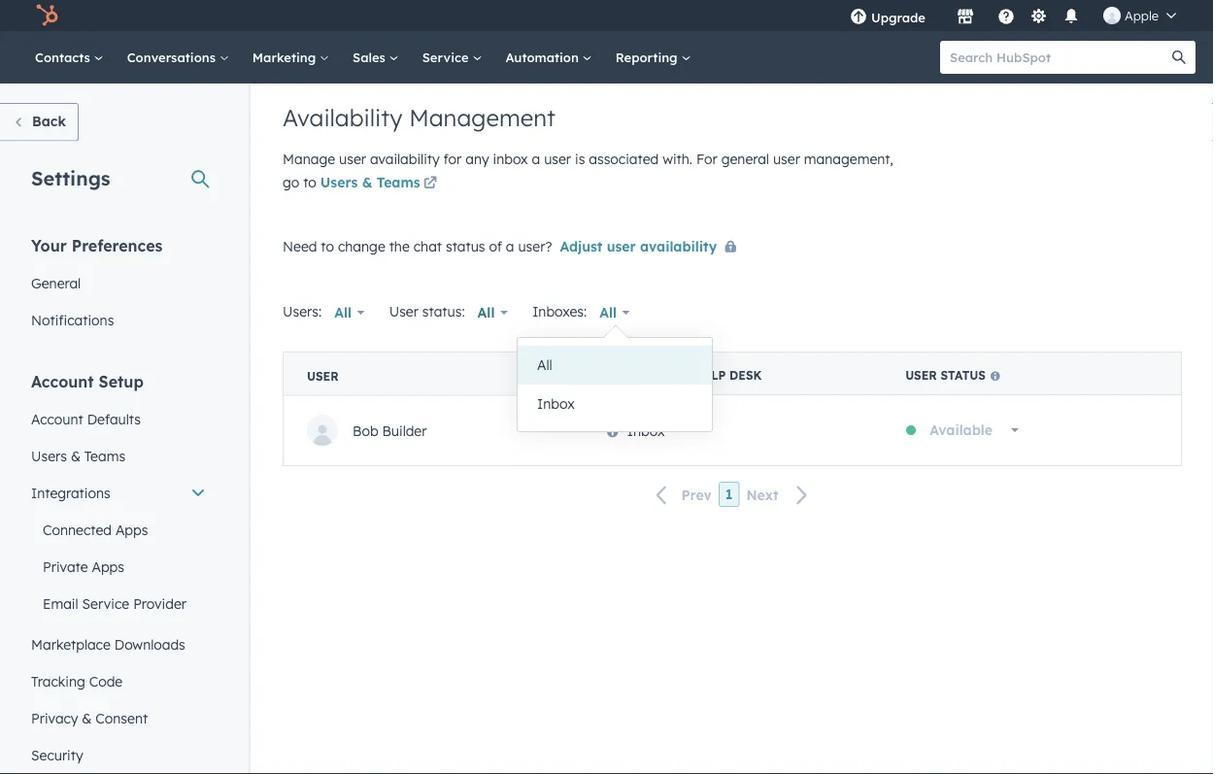 Task type: locate. For each thing, give the bounding box(es) containing it.
0 horizontal spatial inbox
[[537, 395, 575, 412]]

0 horizontal spatial availability
[[370, 151, 440, 168]]

apps for connected apps
[[116, 521, 148, 538]]

preferences
[[72, 236, 163, 255]]

0 vertical spatial account
[[31, 372, 94, 391]]

1 horizontal spatial teams
[[377, 174, 420, 191]]

0 vertical spatial availability
[[370, 151, 440, 168]]

teams inside account setup 'element'
[[84, 447, 125, 464]]

1 vertical spatial users & teams link
[[19, 438, 218, 475]]

marketing link
[[241, 31, 341, 84]]

defaults
[[87, 411, 141, 428]]

0 vertical spatial to
[[303, 174, 317, 191]]

account for account setup
[[31, 372, 94, 391]]

of
[[489, 238, 502, 255]]

status:
[[423, 303, 465, 320]]

bob builder
[[353, 422, 427, 439]]

1 horizontal spatial users & teams
[[320, 174, 420, 191]]

users & teams for account
[[31, 447, 125, 464]]

0 vertical spatial users & teams
[[320, 174, 420, 191]]

user
[[906, 368, 937, 383], [307, 368, 339, 383]]

search image
[[1173, 51, 1186, 64]]

all button left the user at left top
[[322, 293, 378, 332]]

to right need
[[321, 238, 334, 255]]

1 vertical spatial service
[[82, 595, 129, 612]]

adjust user availability
[[560, 238, 717, 255]]

users for availability management
[[320, 174, 358, 191]]

1 vertical spatial apps
[[92, 558, 124, 575]]

a right inbox
[[532, 151, 540, 168]]

users inside account setup 'element'
[[31, 447, 67, 464]]

1 horizontal spatial user
[[906, 368, 937, 383]]

0 vertical spatial &
[[362, 174, 373, 191]]

0 horizontal spatial user
[[307, 368, 339, 383]]

0 horizontal spatial users
[[31, 447, 67, 464]]

integrations button
[[19, 475, 218, 512]]

account up account defaults
[[31, 372, 94, 391]]

to right go
[[303, 174, 317, 191]]

connected
[[43, 521, 112, 538]]

security
[[31, 747, 83, 764]]

service link
[[411, 31, 494, 84]]

user
[[339, 151, 366, 168], [544, 151, 571, 168], [773, 151, 801, 168], [607, 238, 636, 255]]

& for account
[[71, 447, 81, 464]]

0 horizontal spatial &
[[71, 447, 81, 464]]

service up 'availability management'
[[422, 49, 473, 65]]

0 vertical spatial users
[[320, 174, 358, 191]]

connected apps link
[[19, 512, 218, 548]]

1 all button from the left
[[322, 293, 378, 332]]

account
[[31, 372, 94, 391], [31, 411, 83, 428]]

all right status:
[[478, 304, 495, 321]]

account for account defaults
[[31, 411, 83, 428]]

apps up email service provider
[[92, 558, 124, 575]]

1 vertical spatial account
[[31, 411, 83, 428]]

account setup element
[[19, 371, 218, 774]]

1 horizontal spatial users
[[320, 174, 358, 191]]

service inside "link"
[[422, 49, 473, 65]]

email service provider link
[[19, 585, 218, 622]]

2 horizontal spatial &
[[362, 174, 373, 191]]

all down inboxes:
[[537, 357, 553, 374]]

back link
[[0, 103, 79, 141]]

conversations link
[[115, 31, 241, 84]]

users up integrations
[[31, 447, 67, 464]]

0 vertical spatial teams
[[377, 174, 420, 191]]

users & teams link down defaults
[[19, 438, 218, 475]]

account down account setup
[[31, 411, 83, 428]]

prev
[[682, 486, 712, 503]]

0 vertical spatial inbox
[[537, 395, 575, 412]]

1 vertical spatial &
[[71, 447, 81, 464]]

0 vertical spatial apps
[[116, 521, 148, 538]]

availability inside adjust user availability button
[[640, 238, 717, 255]]

1 user from the left
[[906, 368, 937, 383]]

users & teams for availability
[[320, 174, 420, 191]]

0 horizontal spatial a
[[506, 238, 515, 255]]

1 horizontal spatial all button
[[465, 293, 521, 332]]

all right users:
[[334, 304, 352, 321]]

& inside 'link'
[[82, 710, 92, 727]]

all for users:
[[334, 304, 352, 321]]

1 horizontal spatial service
[[422, 49, 473, 65]]

users & teams up change
[[320, 174, 420, 191]]

inbox down all button
[[537, 395, 575, 412]]

marketplace downloads link
[[19, 626, 218, 663]]

users & teams link
[[320, 172, 441, 196], [19, 438, 218, 475]]

and
[[665, 368, 692, 383]]

users & teams up integrations
[[31, 447, 125, 464]]

users & teams inside account setup 'element'
[[31, 447, 125, 464]]

help button
[[990, 0, 1023, 31]]

inboxes
[[606, 368, 662, 383]]

users & teams
[[320, 174, 420, 191], [31, 447, 125, 464]]

1 account from the top
[[31, 372, 94, 391]]

teams for account
[[84, 447, 125, 464]]

all right inboxes:
[[600, 304, 617, 321]]

teams
[[377, 174, 420, 191], [84, 447, 125, 464]]

tracking code link
[[19, 663, 218, 700]]

& right the privacy at left
[[82, 710, 92, 727]]

2 account from the top
[[31, 411, 83, 428]]

to
[[303, 174, 317, 191], [321, 238, 334, 255]]

marketplaces image
[[957, 9, 975, 26]]

link opens in a new window image
[[424, 172, 437, 196], [424, 177, 437, 191]]

users down manage on the top left of the page
[[320, 174, 358, 191]]

security link
[[19, 737, 218, 774]]

apple
[[1125, 7, 1159, 23]]

inbox down inboxes
[[628, 422, 665, 439]]

0 vertical spatial users & teams link
[[320, 172, 441, 196]]

prev button
[[645, 482, 719, 508]]

status
[[941, 368, 986, 383]]

availability down 'availability management'
[[370, 151, 440, 168]]

builder
[[382, 422, 427, 439]]

2 user from the left
[[307, 368, 339, 383]]

users & teams link for availability
[[320, 172, 441, 196]]

all button
[[322, 293, 378, 332], [465, 293, 521, 332]]

2 vertical spatial &
[[82, 710, 92, 727]]

available button
[[917, 411, 1032, 450]]

users
[[320, 174, 358, 191], [31, 447, 67, 464]]

0 horizontal spatial teams
[[84, 447, 125, 464]]

automation
[[506, 49, 583, 65]]

need to change the chat status of a user?
[[283, 238, 552, 255]]

all button
[[518, 346, 712, 385]]

user right adjust
[[607, 238, 636, 255]]

connected apps
[[43, 521, 148, 538]]

a inside manage user availability for any inbox a user is associated with. for general user management, go to
[[532, 151, 540, 168]]

0 vertical spatial a
[[532, 151, 540, 168]]

user left status
[[906, 368, 937, 383]]

settings link
[[1027, 5, 1051, 26]]

0 horizontal spatial users & teams link
[[19, 438, 218, 475]]

upgrade
[[871, 9, 926, 25]]

0 horizontal spatial service
[[82, 595, 129, 612]]

0 horizontal spatial all button
[[322, 293, 378, 332]]

marketing
[[252, 49, 320, 65]]

account setup
[[31, 372, 144, 391]]

users:
[[283, 303, 322, 320]]

general link
[[19, 265, 218, 302]]

&
[[362, 174, 373, 191], [71, 447, 81, 464], [82, 710, 92, 727]]

inbox
[[537, 395, 575, 412], [628, 422, 665, 439]]

apple button
[[1092, 0, 1188, 31]]

upgrade image
[[850, 9, 868, 26]]

1 vertical spatial to
[[321, 238, 334, 255]]

1 vertical spatial users & teams
[[31, 447, 125, 464]]

apps for private apps
[[92, 558, 124, 575]]

a right of
[[506, 238, 515, 255]]

1 vertical spatial users
[[31, 447, 67, 464]]

your preferences element
[[19, 235, 218, 339]]

all
[[334, 304, 352, 321], [478, 304, 495, 321], [600, 304, 617, 321], [537, 357, 553, 374]]

0 horizontal spatial to
[[303, 174, 317, 191]]

availability down with.
[[640, 238, 717, 255]]

1 horizontal spatial availability
[[640, 238, 717, 255]]

1 horizontal spatial inbox
[[628, 422, 665, 439]]

2 all button from the left
[[465, 293, 521, 332]]

pagination navigation
[[283, 482, 1182, 508]]

users for account setup
[[31, 447, 67, 464]]

tracking
[[31, 673, 85, 690]]

all for user status:
[[478, 304, 495, 321]]

users & teams link for account
[[19, 438, 218, 475]]

all inside dropdown button
[[600, 304, 617, 321]]

available
[[930, 422, 993, 439]]

to inside manage user availability for any inbox a user is associated with. for general user management, go to
[[303, 174, 317, 191]]

the
[[389, 238, 410, 255]]

1 horizontal spatial &
[[82, 710, 92, 727]]

& up change
[[362, 174, 373, 191]]

contacts link
[[23, 31, 115, 84]]

user down availability
[[339, 151, 366, 168]]

integrations
[[31, 484, 110, 501]]

all button for users:
[[322, 293, 378, 332]]

teams up the
[[377, 174, 420, 191]]

inboxes and help desk
[[606, 368, 762, 383]]

availability for adjust
[[640, 238, 717, 255]]

1 button
[[719, 482, 740, 507]]

teams down defaults
[[84, 447, 125, 464]]

email service provider
[[43, 595, 187, 612]]

menu
[[836, 0, 1190, 31]]

& up integrations
[[71, 447, 81, 464]]

apps down the integrations button
[[116, 521, 148, 538]]

1 horizontal spatial users & teams link
[[320, 172, 441, 196]]

1 horizontal spatial to
[[321, 238, 334, 255]]

a
[[532, 151, 540, 168], [506, 238, 515, 255]]

0 vertical spatial service
[[422, 49, 473, 65]]

search button
[[1163, 41, 1196, 74]]

1 horizontal spatial a
[[532, 151, 540, 168]]

1 vertical spatial teams
[[84, 447, 125, 464]]

manage
[[283, 151, 335, 168]]

marketplace downloads
[[31, 636, 185, 653]]

users & teams link up change
[[320, 172, 441, 196]]

user down users:
[[307, 368, 339, 383]]

Search HubSpot search field
[[941, 41, 1179, 74]]

1 vertical spatial availability
[[640, 238, 717, 255]]

availability inside manage user availability for any inbox a user is associated with. for general user management, go to
[[370, 151, 440, 168]]

all button
[[587, 293, 643, 332]]

sales
[[353, 49, 389, 65]]

service down private apps link
[[82, 595, 129, 612]]

1 vertical spatial inbox
[[628, 422, 665, 439]]

list box
[[518, 338, 712, 431]]

0 horizontal spatial users & teams
[[31, 447, 125, 464]]

private
[[43, 558, 88, 575]]

all button down of
[[465, 293, 521, 332]]



Task type: vqa. For each thing, say whether or not it's contained in the screenshot.
rightmost Users
yes



Task type: describe. For each thing, give the bounding box(es) containing it.
all button for user status:
[[465, 293, 521, 332]]

marketplace
[[31, 636, 111, 653]]

menu containing apple
[[836, 0, 1190, 31]]

setup
[[99, 372, 144, 391]]

user status
[[906, 368, 986, 383]]

2 link opens in a new window image from the top
[[424, 177, 437, 191]]

availability
[[283, 103, 403, 132]]

back
[[32, 113, 66, 130]]

associated
[[589, 151, 659, 168]]

availability for manage
[[370, 151, 440, 168]]

management
[[409, 103, 556, 132]]

user for user
[[307, 368, 339, 383]]

reporting link
[[604, 31, 703, 84]]

inboxes:
[[533, 303, 587, 320]]

general
[[722, 151, 770, 168]]

your
[[31, 236, 67, 255]]

tracking code
[[31, 673, 123, 690]]

teams for availability
[[377, 174, 420, 191]]

bob builder image
[[1104, 7, 1121, 24]]

your preferences
[[31, 236, 163, 255]]

downloads
[[114, 636, 185, 653]]

any
[[466, 151, 489, 168]]

manage user availability for any inbox a user is associated with. for general user management, go to
[[283, 151, 894, 191]]

bob
[[353, 422, 378, 439]]

consent
[[96, 710, 148, 727]]

with.
[[663, 151, 693, 168]]

account defaults
[[31, 411, 141, 428]]

hubspot image
[[35, 4, 58, 27]]

change
[[338, 238, 386, 255]]

list box containing all
[[518, 338, 712, 431]]

1
[[726, 486, 733, 503]]

help image
[[998, 9, 1015, 26]]

user?
[[518, 238, 552, 255]]

next
[[747, 486, 779, 503]]

management,
[[804, 151, 894, 168]]

user for user status
[[906, 368, 937, 383]]

notifications image
[[1063, 9, 1080, 26]]

code
[[89, 673, 123, 690]]

notifications link
[[19, 302, 218, 339]]

all for inboxes:
[[600, 304, 617, 321]]

notifications button
[[1055, 0, 1088, 31]]

hubspot link
[[23, 4, 73, 27]]

help
[[695, 368, 726, 383]]

private apps link
[[19, 548, 218, 585]]

settings
[[31, 166, 110, 190]]

sales link
[[341, 31, 411, 84]]

next button
[[740, 482, 821, 508]]

need
[[283, 238, 317, 255]]

user
[[389, 303, 419, 320]]

all inside button
[[537, 357, 553, 374]]

for
[[444, 151, 462, 168]]

inbox button
[[518, 385, 712, 424]]

inbox
[[493, 151, 528, 168]]

is
[[575, 151, 585, 168]]

user status:
[[389, 303, 465, 320]]

user right general
[[773, 151, 801, 168]]

adjust user availability button
[[560, 235, 744, 259]]

user left is
[[544, 151, 571, 168]]

for
[[697, 151, 718, 168]]

settings image
[[1030, 8, 1048, 26]]

conversations
[[127, 49, 219, 65]]

1 link opens in a new window image from the top
[[424, 172, 437, 196]]

provider
[[133, 595, 187, 612]]

email
[[43, 595, 78, 612]]

& for availability
[[362, 174, 373, 191]]

1 vertical spatial a
[[506, 238, 515, 255]]

marketplaces button
[[945, 0, 986, 31]]

account defaults link
[[19, 401, 218, 438]]

status
[[446, 238, 485, 255]]

user inside button
[[607, 238, 636, 255]]

notifications
[[31, 311, 114, 328]]

contacts
[[35, 49, 94, 65]]

automation link
[[494, 31, 604, 84]]

service inside account setup 'element'
[[82, 595, 129, 612]]

privacy
[[31, 710, 78, 727]]

private apps
[[43, 558, 124, 575]]

chat
[[414, 238, 442, 255]]

privacy & consent link
[[19, 700, 218, 737]]

desk
[[730, 368, 762, 383]]

inbox inside button
[[537, 395, 575, 412]]

go
[[283, 174, 300, 191]]

reporting
[[616, 49, 682, 65]]



